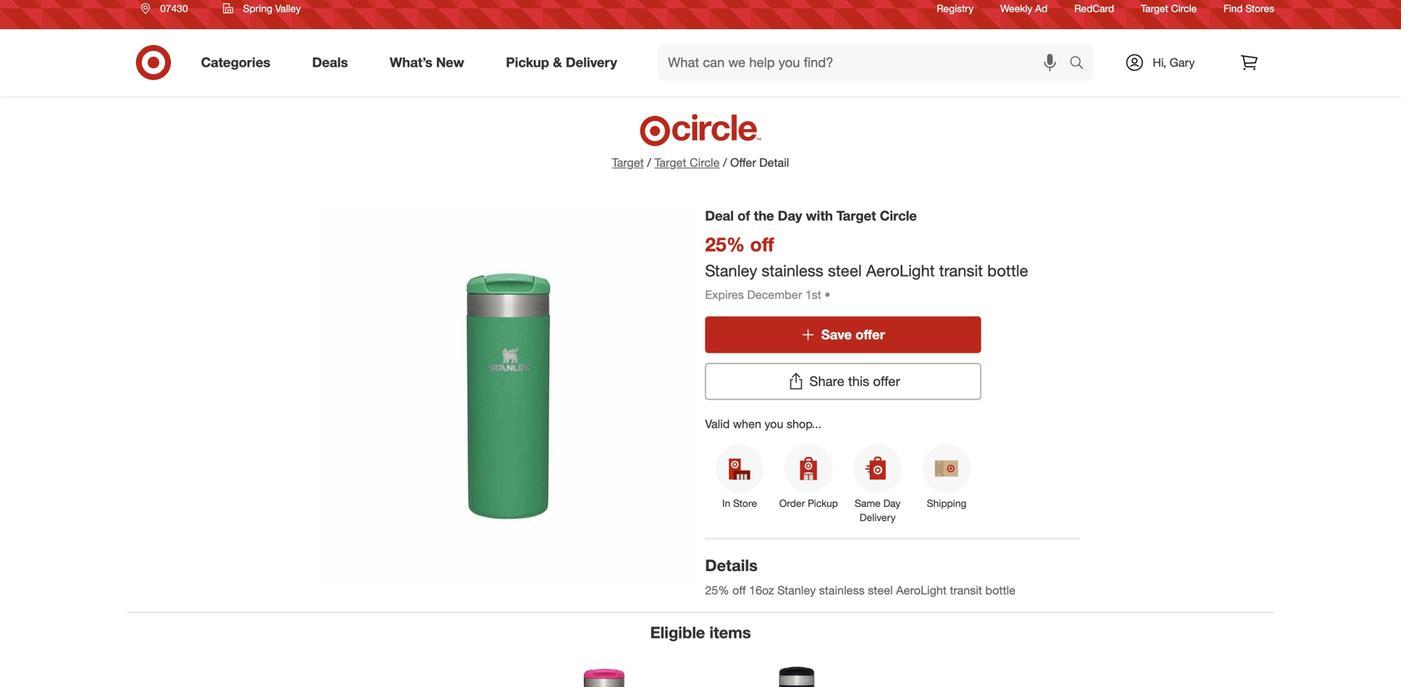 Task type: locate. For each thing, give the bounding box(es) containing it.
save offer button
[[705, 317, 981, 353]]

25% inside 25% off stanley stainless steel aerolight transit bottle expires december 1st •
[[705, 233, 745, 256]]

off down the
[[750, 233, 774, 256]]

1 vertical spatial target circle link
[[655, 154, 720, 171]]

0 horizontal spatial delivery
[[566, 54, 617, 71]]

0 vertical spatial off
[[750, 233, 774, 256]]

stainless inside details 25% off 16oz stanley stainless steel aerolight transit bottle
[[819, 583, 865, 598]]

delivery inside same day delivery
[[860, 511, 896, 524]]

1 vertical spatial offer
[[873, 373, 900, 390]]

stanley
[[705, 261, 757, 280], [778, 583, 816, 598]]

target circle link down target circle logo
[[655, 154, 720, 171]]

details
[[705, 556, 758, 575]]

what's
[[390, 54, 432, 71]]

1 horizontal spatial delivery
[[860, 511, 896, 524]]

deals
[[312, 54, 348, 71]]

/ right target link
[[647, 155, 651, 170]]

delivery for &
[[566, 54, 617, 71]]

transit inside details 25% off 16oz stanley stainless steel aerolight transit bottle
[[950, 583, 982, 598]]

offer right the 'save'
[[856, 327, 885, 343]]

1 horizontal spatial day
[[883, 497, 901, 510]]

1 vertical spatial aerolight
[[896, 583, 947, 598]]

spring
[[243, 2, 272, 15]]

off inside 25% off stanley stainless steel aerolight transit bottle expires december 1st •
[[750, 233, 774, 256]]

detail
[[759, 155, 789, 170]]

find stores
[[1224, 2, 1274, 15]]

target circle link up hi, gary
[[1141, 1, 1197, 15]]

steel
[[828, 261, 862, 280], [868, 583, 893, 598]]

off left 16oz
[[733, 583, 746, 598]]

day right same
[[883, 497, 901, 510]]

stainless
[[762, 261, 824, 280], [819, 583, 865, 598]]

1 vertical spatial delivery
[[860, 511, 896, 524]]

eligible
[[650, 623, 705, 642]]

stainless right 16oz
[[819, 583, 865, 598]]

shop...
[[787, 417, 822, 431]]

day inside same day delivery
[[883, 497, 901, 510]]

target
[[1141, 2, 1168, 15], [612, 155, 644, 170], [655, 155, 686, 170], [837, 208, 876, 224]]

25% down deal
[[705, 233, 745, 256]]

steel up •
[[828, 261, 862, 280]]

you
[[765, 417, 784, 431]]

off
[[750, 233, 774, 256], [733, 583, 746, 598]]

share
[[810, 373, 845, 390]]

circle up 25% off stanley stainless steel aerolight transit bottle expires december 1st •
[[880, 208, 917, 224]]

2 vertical spatial circle
[[880, 208, 917, 224]]

1 vertical spatial 25%
[[705, 583, 729, 598]]

weekly
[[1000, 2, 1033, 15]]

search
[[1062, 56, 1102, 72]]

stainless up "december"
[[762, 261, 824, 280]]

0 vertical spatial stainless
[[762, 261, 824, 280]]

of
[[738, 208, 750, 224]]

valley
[[275, 2, 301, 15]]

/
[[647, 155, 651, 170], [723, 155, 727, 170]]

1 vertical spatial pickup
[[808, 497, 838, 510]]

ad
[[1035, 2, 1048, 15]]

0 vertical spatial bottle
[[987, 261, 1028, 280]]

16oz
[[749, 583, 774, 598]]

0 vertical spatial 25%
[[705, 233, 745, 256]]

aerolight
[[866, 261, 935, 280], [896, 583, 947, 598]]

off inside details 25% off 16oz stanley stainless steel aerolight transit bottle
[[733, 583, 746, 598]]

find stores link
[[1224, 1, 1274, 15]]

pickup & delivery
[[506, 54, 617, 71]]

aerolight inside 25% off stanley stainless steel aerolight transit bottle expires december 1st •
[[866, 261, 935, 280]]

1 vertical spatial transit
[[950, 583, 982, 598]]

deal of the day with target circle
[[705, 208, 917, 224]]

0 vertical spatial circle
[[1171, 2, 1197, 15]]

0 horizontal spatial circle
[[690, 155, 720, 170]]

steel down same day delivery
[[868, 583, 893, 598]]

1 vertical spatial circle
[[690, 155, 720, 170]]

in
[[722, 497, 731, 510]]

details 25% off 16oz stanley stainless steel aerolight transit bottle
[[705, 556, 1016, 598]]

1 vertical spatial stainless
[[819, 583, 865, 598]]

delivery down same
[[860, 511, 896, 524]]

offer
[[856, 327, 885, 343], [873, 373, 900, 390]]

0 horizontal spatial pickup
[[506, 54, 549, 71]]

target circle logo image
[[637, 113, 764, 148]]

delivery right &
[[566, 54, 617, 71]]

offer
[[730, 155, 756, 170]]

0 vertical spatial stanley
[[705, 261, 757, 280]]

target circle link
[[1141, 1, 1197, 15], [655, 154, 720, 171]]

/ left the offer
[[723, 155, 727, 170]]

transit
[[939, 261, 983, 280], [950, 583, 982, 598]]

stanley right 16oz
[[778, 583, 816, 598]]

bottle inside 25% off stanley stainless steel aerolight transit bottle expires december 1st •
[[987, 261, 1028, 280]]

1 horizontal spatial steel
[[868, 583, 893, 598]]

pickup
[[506, 54, 549, 71], [808, 497, 838, 510]]

1 horizontal spatial stanley
[[778, 583, 816, 598]]

1 horizontal spatial off
[[750, 233, 774, 256]]

stanley inside details 25% off 16oz stanley stainless steel aerolight transit bottle
[[778, 583, 816, 598]]

december
[[747, 287, 802, 302]]

25% down details
[[705, 583, 729, 598]]

pickup right order
[[808, 497, 838, 510]]

25%
[[705, 233, 745, 256], [705, 583, 729, 598]]

1 vertical spatial bottle
[[986, 583, 1016, 598]]

target link
[[612, 155, 644, 170]]

day right the
[[778, 208, 802, 224]]

delivery
[[566, 54, 617, 71], [860, 511, 896, 524]]

weekly ad link
[[1000, 1, 1048, 15]]

0 horizontal spatial stanley
[[705, 261, 757, 280]]

1 vertical spatial off
[[733, 583, 746, 598]]

target circle button
[[655, 154, 720, 171]]

1 vertical spatial day
[[883, 497, 901, 510]]

1 / from the left
[[647, 155, 651, 170]]

0 vertical spatial transit
[[939, 261, 983, 280]]

shipping
[[927, 497, 967, 510]]

circle down target circle logo
[[690, 155, 720, 170]]

stainless inside 25% off stanley stainless steel aerolight transit bottle expires december 1st •
[[762, 261, 824, 280]]

0 horizontal spatial off
[[733, 583, 746, 598]]

day
[[778, 208, 802, 224], [883, 497, 901, 510]]

bottle
[[987, 261, 1028, 280], [986, 583, 1016, 598]]

order
[[779, 497, 805, 510]]

0 vertical spatial steel
[[828, 261, 862, 280]]

25% inside details 25% off 16oz stanley stainless steel aerolight transit bottle
[[705, 583, 729, 598]]

1 vertical spatial stanley
[[778, 583, 816, 598]]

circle
[[1171, 2, 1197, 15], [690, 155, 720, 170], [880, 208, 917, 224]]

1 horizontal spatial target circle link
[[1141, 1, 1197, 15]]

2 / from the left
[[723, 155, 727, 170]]

transit inside 25% off stanley stainless steel aerolight transit bottle expires december 1st •
[[939, 261, 983, 280]]

1st
[[805, 287, 821, 302]]

circle left the find
[[1171, 2, 1197, 15]]

0 vertical spatial offer
[[856, 327, 885, 343]]

1 25% from the top
[[705, 233, 745, 256]]

hi, gary
[[1153, 55, 1195, 70]]

25% off stanley stainless steel aerolight transit bottle expires december 1st •
[[705, 233, 1028, 302]]

1 horizontal spatial pickup
[[808, 497, 838, 510]]

steel inside details 25% off 16oz stanley stainless steel aerolight transit bottle
[[868, 583, 893, 598]]

pickup left &
[[506, 54, 549, 71]]

items
[[710, 623, 751, 642]]

2 25% from the top
[[705, 583, 729, 598]]

categories
[[201, 54, 270, 71]]

registry
[[937, 2, 974, 15]]

1 horizontal spatial /
[[723, 155, 727, 170]]

stores
[[1246, 2, 1274, 15]]

0 horizontal spatial steel
[[828, 261, 862, 280]]

spring valley button
[[212, 0, 312, 23]]

0 horizontal spatial /
[[647, 155, 651, 170]]

1 horizontal spatial circle
[[880, 208, 917, 224]]

1 vertical spatial steel
[[868, 583, 893, 598]]

0 horizontal spatial day
[[778, 208, 802, 224]]

stanley up expires
[[705, 261, 757, 280]]

offer inside button
[[873, 373, 900, 390]]

in store
[[722, 497, 757, 510]]

offer right this
[[873, 373, 900, 390]]

share this offer
[[810, 373, 900, 390]]

0 vertical spatial delivery
[[566, 54, 617, 71]]

2 horizontal spatial circle
[[1171, 2, 1197, 15]]

0 vertical spatial pickup
[[506, 54, 549, 71]]

what's new link
[[376, 44, 485, 81]]

0 vertical spatial aerolight
[[866, 261, 935, 280]]



Task type: describe. For each thing, give the bounding box(es) containing it.
0 horizontal spatial target circle link
[[655, 154, 720, 171]]

bottle inside details 25% off 16oz stanley stainless steel aerolight transit bottle
[[986, 583, 1016, 598]]

registry link
[[937, 1, 974, 15]]

save
[[821, 327, 852, 343]]

•
[[825, 287, 831, 302]]

circle inside target circle link
[[1171, 2, 1197, 15]]

same
[[855, 497, 881, 510]]

0 vertical spatial target circle link
[[1141, 1, 1197, 15]]

target right target link
[[655, 155, 686, 170]]

what's new
[[390, 54, 464, 71]]

the
[[754, 208, 774, 224]]

pickup & delivery link
[[492, 44, 638, 81]]

new
[[436, 54, 464, 71]]

this
[[848, 373, 869, 390]]

target up hi,
[[1141, 2, 1168, 15]]

gary
[[1170, 55, 1195, 70]]

when
[[733, 417, 761, 431]]

categories link
[[187, 44, 291, 81]]

valid when you shop...
[[705, 417, 822, 431]]

stanley inside 25% off stanley stainless steel aerolight transit bottle expires december 1st •
[[705, 261, 757, 280]]

order pickup
[[779, 497, 838, 510]]

spring valley
[[243, 2, 301, 15]]

same day delivery
[[855, 497, 901, 524]]

expires
[[705, 287, 744, 302]]

redcard link
[[1074, 1, 1114, 15]]

pickup inside pickup & delivery link
[[506, 54, 549, 71]]

find
[[1224, 2, 1243, 15]]

redcard
[[1074, 2, 1114, 15]]

delivery for day
[[860, 511, 896, 524]]

search button
[[1062, 44, 1102, 84]]

steel inside 25% off stanley stainless steel aerolight transit bottle expires december 1st •
[[828, 261, 862, 280]]

target left target circle button
[[612, 155, 644, 170]]

hi,
[[1153, 55, 1167, 70]]

deal
[[705, 208, 734, 224]]

target circle
[[1141, 2, 1197, 15]]

0 vertical spatial day
[[778, 208, 802, 224]]

with
[[806, 208, 833, 224]]

save offer
[[821, 327, 885, 343]]

eligible items
[[650, 623, 751, 642]]

offer inside button
[[856, 327, 885, 343]]

What can we help you find? suggestions appear below search field
[[658, 44, 1073, 81]]

target / target circle / offer detail
[[612, 155, 789, 170]]

07430 button
[[130, 0, 205, 23]]

valid
[[705, 417, 730, 431]]

store
[[733, 497, 757, 510]]

weekly ad
[[1000, 2, 1048, 15]]

aerolight inside details 25% off 16oz stanley stainless steel aerolight transit bottle
[[896, 583, 947, 598]]

target right the with
[[837, 208, 876, 224]]

&
[[553, 54, 562, 71]]

deals link
[[298, 44, 369, 81]]

share this offer button
[[705, 363, 981, 400]]

07430
[[160, 2, 188, 15]]



Task type: vqa. For each thing, say whether or not it's contained in the screenshot.
CAROUSEL region
no



